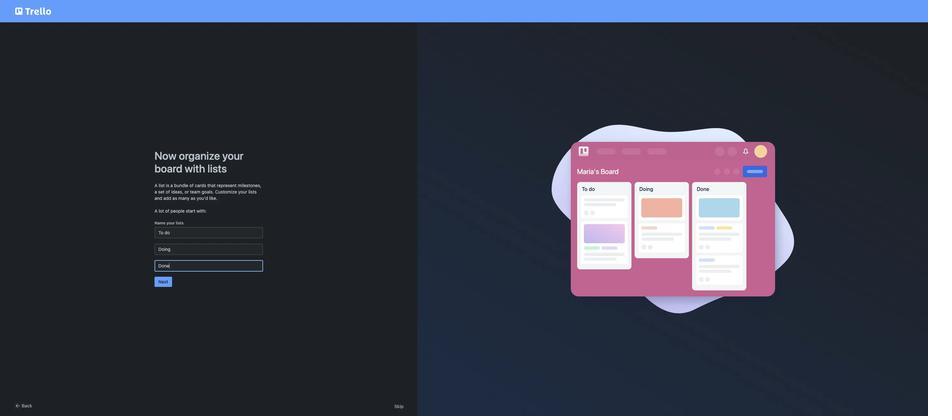 Task type: locate. For each thing, give the bounding box(es) containing it.
lists up that
[[208, 162, 227, 175]]

0 vertical spatial a
[[171, 183, 173, 188]]

0 vertical spatial of
[[189, 183, 194, 188]]

your inside a list is a bundle of cards that represent milestones, a set of ideas, or team goals. customize your lists and add as many as you'd like.
[[238, 189, 247, 195]]

a lot of people start with:
[[155, 208, 207, 214]]

a for a lot of people start with:
[[155, 208, 158, 214]]

that
[[207, 183, 216, 188]]

a left lot at the left of page
[[155, 208, 158, 214]]

a list is a bundle of cards that represent milestones, a set of ideas, or team goals. customize your lists and add as many as you'd like.
[[155, 183, 261, 201]]

people
[[171, 208, 185, 214]]

now organize your board with lists
[[155, 149, 244, 175]]

1 vertical spatial a
[[155, 208, 158, 214]]

a inside a list is a bundle of cards that represent milestones, a set of ideas, or team goals. customize your lists and add as many as you'd like.
[[155, 183, 158, 188]]

with:
[[197, 208, 207, 214]]

as down ideas,
[[173, 196, 177, 201]]

0 vertical spatial a
[[155, 183, 158, 188]]

a
[[155, 183, 158, 188], [155, 208, 158, 214]]

your
[[222, 149, 244, 162], [238, 189, 247, 195], [166, 221, 175, 226]]

2 a from the top
[[155, 208, 158, 214]]

lists inside a list is a bundle of cards that represent milestones, a set of ideas, or team goals. customize your lists and add as many as you'd like.
[[249, 189, 257, 195]]

lists down milestones,
[[249, 189, 257, 195]]

to do
[[582, 186, 595, 192]]

2 vertical spatial of
[[165, 208, 169, 214]]

of up team
[[189, 183, 194, 188]]

back
[[22, 404, 32, 409]]

lists
[[208, 162, 227, 175], [249, 189, 257, 195], [176, 221, 184, 226]]

or
[[185, 189, 189, 195]]

your down milestones,
[[238, 189, 247, 195]]

a left list
[[155, 183, 158, 188]]

e.g., Doing text field
[[155, 244, 263, 255]]

a right is
[[171, 183, 173, 188]]

a for a list is a bundle of cards that represent milestones, a set of ideas, or team goals. customize your lists and add as many as you'd like.
[[155, 183, 158, 188]]

as down team
[[191, 196, 195, 201]]

1 horizontal spatial a
[[171, 183, 173, 188]]

2 vertical spatial lists
[[176, 221, 184, 226]]

as
[[173, 196, 177, 201], [191, 196, 195, 201]]

like.
[[209, 196, 218, 201]]

0 horizontal spatial as
[[173, 196, 177, 201]]

lot
[[159, 208, 164, 214]]

1 vertical spatial a
[[155, 189, 157, 195]]

goals.
[[202, 189, 214, 195]]

of down is
[[166, 189, 170, 195]]

of
[[189, 183, 194, 188], [166, 189, 170, 195], [165, 208, 169, 214]]

0 vertical spatial lists
[[208, 162, 227, 175]]

1 a from the top
[[155, 183, 158, 188]]

0 horizontal spatial lists
[[176, 221, 184, 226]]

2 horizontal spatial lists
[[249, 189, 257, 195]]

e.g., Done text field
[[155, 260, 263, 272]]

name your lists
[[155, 221, 184, 226]]

your up represent
[[222, 149, 244, 162]]

many
[[178, 196, 190, 201]]

1 horizontal spatial lists
[[208, 162, 227, 175]]

a left set
[[155, 189, 157, 195]]

1 vertical spatial your
[[238, 189, 247, 195]]

lists down the a lot of people start with:
[[176, 221, 184, 226]]

cards
[[195, 183, 206, 188]]

Name your lists text field
[[155, 227, 263, 239]]

customize
[[215, 189, 237, 195]]

0 vertical spatial your
[[222, 149, 244, 162]]

with
[[185, 162, 205, 175]]

a
[[171, 183, 173, 188], [155, 189, 157, 195]]

1 horizontal spatial as
[[191, 196, 195, 201]]

your right name
[[166, 221, 175, 226]]

organize
[[179, 149, 220, 162]]

of right lot at the left of page
[[165, 208, 169, 214]]

1 vertical spatial lists
[[249, 189, 257, 195]]

team
[[190, 189, 200, 195]]

list
[[159, 183, 165, 188]]

doing
[[640, 186, 653, 192]]

now
[[155, 149, 177, 162]]



Task type: describe. For each thing, give the bounding box(es) containing it.
bundle
[[174, 183, 188, 188]]

maria's
[[577, 168, 599, 176]]

back button
[[14, 403, 32, 410]]

trello image
[[577, 145, 590, 158]]

milestones,
[[238, 183, 261, 188]]

board
[[601, 168, 619, 176]]

1 vertical spatial of
[[166, 189, 170, 195]]

lists inside now organize your board with lists
[[208, 162, 227, 175]]

skip button
[[395, 404, 404, 410]]

done
[[697, 186, 709, 192]]

next
[[158, 279, 168, 285]]

do
[[589, 186, 595, 192]]

set
[[158, 189, 165, 195]]

1 as from the left
[[173, 196, 177, 201]]

is
[[166, 183, 169, 188]]

board
[[155, 162, 182, 175]]

trello image
[[14, 4, 52, 19]]

to
[[582, 186, 588, 192]]

0 horizontal spatial a
[[155, 189, 157, 195]]

start
[[186, 208, 195, 214]]

represent
[[217, 183, 237, 188]]

your inside now organize your board with lists
[[222, 149, 244, 162]]

and
[[155, 196, 162, 201]]

ideas,
[[171, 189, 183, 195]]

name
[[155, 221, 165, 226]]

maria's board
[[577, 168, 619, 176]]

2 as from the left
[[191, 196, 195, 201]]

add
[[163, 196, 171, 201]]

skip
[[395, 404, 404, 410]]

next button
[[155, 277, 172, 287]]

you'd
[[197, 196, 208, 201]]

2 vertical spatial your
[[166, 221, 175, 226]]



Task type: vqa. For each thing, say whether or not it's contained in the screenshot.
top for
no



